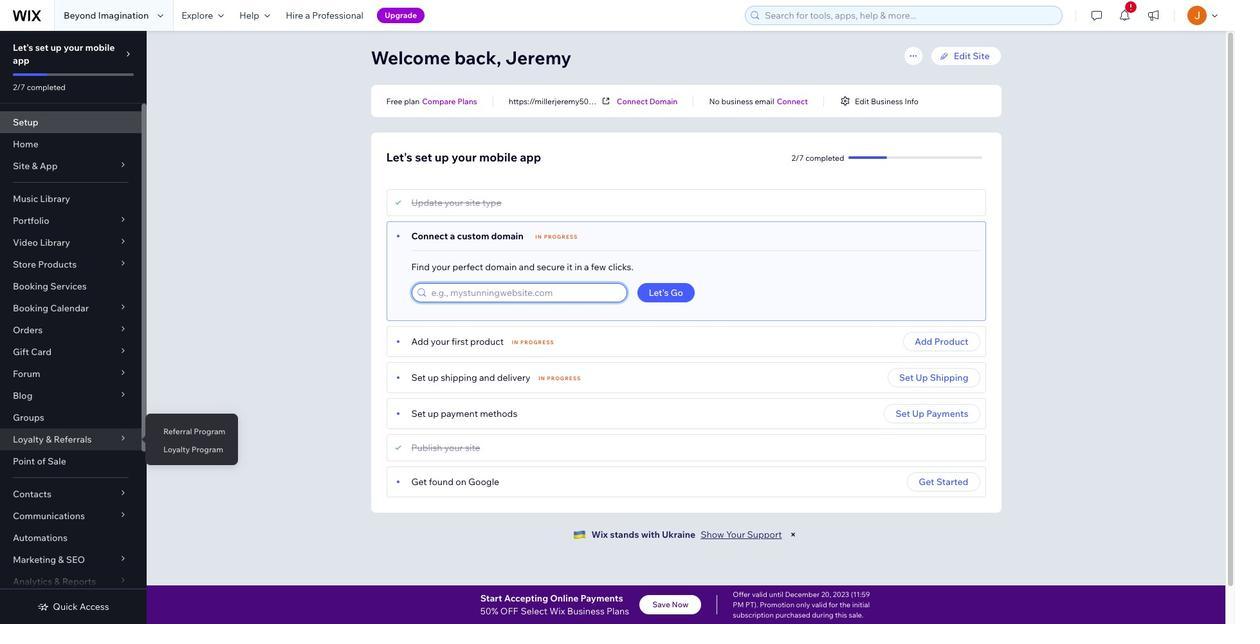Task type: vqa. For each thing, say whether or not it's contained in the screenshot.
the right Marketing link
no



Task type: locate. For each thing, give the bounding box(es) containing it.
help button
[[232, 0, 278, 31]]

edit inside "button"
[[855, 96, 870, 106]]

support
[[748, 529, 782, 541]]

program up 'loyalty program'
[[194, 427, 226, 436]]

1 horizontal spatial mobile
[[480, 150, 518, 165]]

your for add
[[431, 336, 450, 348]]

1 vertical spatial let's set up your mobile app
[[386, 150, 542, 165]]

few
[[591, 261, 606, 273]]

1 vertical spatial progress
[[521, 339, 555, 346]]

plan
[[404, 96, 420, 106]]

2 vertical spatial in
[[539, 375, 546, 382]]

booking inside dropdown button
[[13, 303, 48, 314]]

wix stands with ukraine show your support
[[592, 529, 782, 541]]

domain right custom on the top left of the page
[[491, 230, 524, 242]]

0 horizontal spatial plans
[[458, 96, 477, 106]]

gift card
[[13, 346, 52, 358]]

app
[[13, 55, 29, 66], [520, 150, 542, 165]]

0 horizontal spatial edit
[[855, 96, 870, 106]]

up down set up shipping button
[[913, 408, 925, 420]]

1 horizontal spatial edit
[[954, 50, 971, 62]]

2 booking from the top
[[13, 303, 48, 314]]

let's set up your mobile app up update your site type
[[386, 150, 542, 165]]

shipping
[[441, 372, 477, 384]]

1 horizontal spatial 2/7
[[792, 153, 804, 163]]

select
[[521, 606, 548, 617]]

services
[[50, 281, 87, 292]]

valid up pt).
[[752, 590, 768, 599]]

library inside popup button
[[40, 237, 70, 248]]

2/7 completed inside sidebar element
[[13, 82, 66, 92]]

program down referral program
[[192, 445, 223, 454]]

get left started
[[919, 476, 935, 488]]

blog button
[[0, 385, 142, 407]]

library up products
[[40, 237, 70, 248]]

valid up during
[[812, 600, 828, 610]]

1 vertical spatial payments
[[581, 593, 623, 604]]

1 vertical spatial wix
[[550, 606, 565, 617]]

in up secure
[[536, 234, 543, 240]]

on
[[456, 476, 467, 488]]

connect for connect a custom domain
[[412, 230, 448, 242]]

1 horizontal spatial wix
[[592, 529, 608, 541]]

get
[[412, 476, 427, 488], [919, 476, 935, 488]]

1 horizontal spatial a
[[450, 230, 455, 242]]

1 vertical spatial library
[[40, 237, 70, 248]]

2 add from the left
[[915, 336, 933, 348]]

0 horizontal spatial let's
[[13, 42, 33, 53]]

loyalty & referrals
[[13, 434, 92, 445]]

set for set up shipping and delivery
[[412, 372, 426, 384]]

0 vertical spatial up
[[916, 372, 928, 384]]

your right publish
[[445, 442, 463, 454]]

store products button
[[0, 254, 142, 275]]

a left custom on the top left of the page
[[450, 230, 455, 242]]

& inside "dropdown button"
[[32, 160, 38, 172]]

business down online
[[567, 606, 605, 617]]

product
[[471, 336, 504, 348]]

0 horizontal spatial loyalty
[[13, 434, 44, 445]]

up
[[916, 372, 928, 384], [913, 408, 925, 420]]

progress for set up shipping and delivery
[[547, 375, 581, 382]]

1 vertical spatial up
[[913, 408, 925, 420]]

set down set up shipping button
[[896, 408, 911, 420]]

0 vertical spatial in
[[536, 234, 543, 240]]

mobile down beyond imagination
[[85, 42, 115, 53]]

up left "shipping"
[[916, 372, 928, 384]]

referral program
[[163, 427, 226, 436]]

wix
[[592, 529, 608, 541], [550, 606, 565, 617]]

gift
[[13, 346, 29, 358]]

progress up it
[[544, 234, 578, 240]]

0 horizontal spatial site
[[13, 160, 30, 172]]

loyalty
[[13, 434, 44, 445], [163, 445, 190, 454]]

1 vertical spatial domain
[[485, 261, 517, 273]]

site down set up payment methods
[[465, 442, 480, 454]]

0 horizontal spatial let's set up your mobile app
[[13, 42, 115, 66]]

1 horizontal spatial set
[[415, 150, 432, 165]]

2 vertical spatial a
[[584, 261, 589, 273]]

booking calendar
[[13, 303, 89, 314]]

set inside button
[[900, 372, 914, 384]]

2/7
[[13, 82, 25, 92], [792, 153, 804, 163]]

1 horizontal spatial let's
[[386, 150, 413, 165]]

2 get from the left
[[919, 476, 935, 488]]

0 vertical spatial business
[[871, 96, 903, 106]]

2/7 completed up setup
[[13, 82, 66, 92]]

save now button
[[640, 595, 702, 615]]

1 vertical spatial booking
[[13, 303, 48, 314]]

welcome
[[371, 46, 451, 69]]

set left "shipping"
[[900, 372, 914, 384]]

0 horizontal spatial 2/7 completed
[[13, 82, 66, 92]]

payments right online
[[581, 593, 623, 604]]

1 horizontal spatial 2/7 completed
[[792, 153, 845, 163]]

in progress
[[536, 234, 578, 240], [512, 339, 555, 346], [539, 375, 581, 382]]

connect left domain
[[617, 96, 648, 106]]

0 vertical spatial let's
[[13, 42, 33, 53]]

wix left "stands" on the bottom
[[592, 529, 608, 541]]

1 horizontal spatial loyalty
[[163, 445, 190, 454]]

in progress for add your first product
[[512, 339, 555, 346]]

connect up find
[[412, 230, 448, 242]]

1 horizontal spatial connect
[[617, 96, 648, 106]]

payments down "shipping"
[[927, 408, 969, 420]]

no business email connect
[[710, 96, 808, 106]]

your right update
[[445, 197, 464, 209]]

(11:59
[[851, 590, 870, 599]]

video library
[[13, 237, 70, 248]]

2 site from the top
[[465, 442, 480, 454]]

0 horizontal spatial business
[[567, 606, 605, 617]]

marketing
[[13, 554, 56, 566]]

1 booking from the top
[[13, 281, 48, 292]]

portfolio button
[[0, 210, 142, 232]]

loyalty down referral
[[163, 445, 190, 454]]

0 vertical spatial a
[[305, 10, 310, 21]]

in progress up delivery
[[512, 339, 555, 346]]

set inside button
[[896, 408, 911, 420]]

1 add from the left
[[412, 336, 429, 348]]

2/7 completed down connect link
[[792, 153, 845, 163]]

1 vertical spatial in progress
[[512, 339, 555, 346]]

let's set up your mobile app
[[13, 42, 115, 66], [386, 150, 542, 165]]

plans right compare
[[458, 96, 477, 106]]

1 vertical spatial a
[[450, 230, 455, 242]]

2 library from the top
[[40, 237, 70, 248]]

payments
[[927, 408, 969, 420], [581, 593, 623, 604]]

1 vertical spatial business
[[567, 606, 605, 617]]

pt).
[[746, 600, 759, 610]]

1 library from the top
[[40, 193, 70, 205]]

quick access
[[53, 601, 109, 613]]

progress right delivery
[[547, 375, 581, 382]]

connect a custom domain
[[412, 230, 524, 242]]

1 vertical spatial let's
[[386, 150, 413, 165]]

get for get found on google
[[412, 476, 427, 488]]

& left reports
[[54, 576, 60, 588]]

show your support button
[[701, 529, 782, 541]]

in right delivery
[[539, 375, 546, 382]]

payments inside button
[[927, 408, 969, 420]]

booking up orders
[[13, 303, 48, 314]]

analytics
[[13, 576, 52, 588]]

1 vertical spatial valid
[[812, 600, 828, 610]]

booking services
[[13, 281, 87, 292]]

business left info
[[871, 96, 903, 106]]

progress
[[544, 234, 578, 240], [521, 339, 555, 346], [547, 375, 581, 382]]

pm
[[733, 600, 744, 610]]

plans left save
[[607, 606, 630, 617]]

set left shipping
[[412, 372, 426, 384]]

& left seo
[[58, 554, 64, 566]]

2 vertical spatial progress
[[547, 375, 581, 382]]

google
[[469, 476, 500, 488]]

50%
[[481, 606, 499, 617]]

1 vertical spatial edit
[[855, 96, 870, 106]]

hire
[[286, 10, 303, 21]]

domain for perfect
[[485, 261, 517, 273]]

beyond imagination
[[64, 10, 149, 21]]

1 get from the left
[[412, 476, 427, 488]]

1 vertical spatial app
[[520, 150, 542, 165]]

loyalty down groups
[[13, 434, 44, 445]]

0 horizontal spatial a
[[305, 10, 310, 21]]

0 vertical spatial mobile
[[85, 42, 115, 53]]

2 horizontal spatial let's
[[649, 287, 669, 299]]

2 horizontal spatial a
[[584, 261, 589, 273]]

in for connect a custom domain
[[536, 234, 543, 240]]

let's inside button
[[649, 287, 669, 299]]

0 vertical spatial in progress
[[536, 234, 578, 240]]

0 horizontal spatial get
[[412, 476, 427, 488]]

0 horizontal spatial connect
[[412, 230, 448, 242]]

mobile up type
[[480, 150, 518, 165]]

2/7 up setup
[[13, 82, 25, 92]]

0 horizontal spatial 2/7
[[13, 82, 25, 92]]

referral program link
[[145, 421, 238, 443]]

1 vertical spatial site
[[465, 442, 480, 454]]

0 vertical spatial edit
[[954, 50, 971, 62]]

offer valid until december 20, 2023 (11:59 pm pt). promotion only valid for the initial subscription purchased during this sale.
[[733, 590, 870, 620]]

a right in
[[584, 261, 589, 273]]

library up portfolio dropdown button on the left top of the page
[[40, 193, 70, 205]]

1 horizontal spatial payments
[[927, 408, 969, 420]]

in right product on the bottom left of page
[[512, 339, 519, 346]]

0 horizontal spatial wix
[[550, 606, 565, 617]]

business inside start accepting online payments 50% off select wix business plans
[[567, 606, 605, 617]]

your down beyond on the top left of page
[[64, 42, 83, 53]]

0 horizontal spatial payments
[[581, 593, 623, 604]]

add inside button
[[915, 336, 933, 348]]

up for payments
[[913, 408, 925, 420]]

1 vertical spatial plans
[[607, 606, 630, 617]]

portfolio
[[13, 215, 49, 227]]

your right find
[[432, 261, 451, 273]]

wix inside start accepting online payments 50% off select wix business plans
[[550, 606, 565, 617]]

0 horizontal spatial completed
[[27, 82, 66, 92]]

in progress for set up shipping and delivery
[[539, 375, 581, 382]]

1 horizontal spatial get
[[919, 476, 935, 488]]

let's go button
[[638, 283, 695, 303]]

until
[[769, 590, 784, 599]]

business inside "button"
[[871, 96, 903, 106]]

add left first
[[412, 336, 429, 348]]

1 horizontal spatial and
[[519, 261, 535, 273]]

0 vertical spatial program
[[194, 427, 226, 436]]

communications button
[[0, 505, 142, 527]]

orders
[[13, 324, 43, 336]]

and left secure
[[519, 261, 535, 273]]

connect right email
[[777, 96, 808, 106]]

& inside "popup button"
[[46, 434, 52, 445]]

0 vertical spatial payments
[[927, 408, 969, 420]]

& left app
[[32, 160, 38, 172]]

progress for add your first product
[[521, 339, 555, 346]]

calendar
[[50, 303, 89, 314]]

get inside button
[[919, 476, 935, 488]]

0 vertical spatial let's set up your mobile app
[[13, 42, 115, 66]]

0 vertical spatial app
[[13, 55, 29, 66]]

loyalty inside loyalty & referrals "popup button"
[[13, 434, 44, 445]]

0 vertical spatial completed
[[27, 82, 66, 92]]

set for set up shipping
[[900, 372, 914, 384]]

progress up delivery
[[521, 339, 555, 346]]

get left found
[[412, 476, 427, 488]]

add left product
[[915, 336, 933, 348]]

beyond
[[64, 10, 96, 21]]

set inside the let's set up your mobile app
[[35, 42, 49, 53]]

set up shipping and delivery
[[412, 372, 531, 384]]

booking services link
[[0, 275, 142, 297]]

site left type
[[466, 197, 481, 209]]

1 horizontal spatial business
[[871, 96, 903, 106]]

found
[[429, 476, 454, 488]]

0 horizontal spatial set
[[35, 42, 49, 53]]

and left delivery
[[479, 372, 495, 384]]

in progress up secure
[[536, 234, 578, 240]]

publish
[[412, 442, 443, 454]]

of
[[37, 456, 46, 467]]

2 vertical spatial in progress
[[539, 375, 581, 382]]

1 vertical spatial program
[[192, 445, 223, 454]]

sale.
[[849, 611, 864, 620]]

your for update
[[445, 197, 464, 209]]

set for set up payments
[[896, 408, 911, 420]]

in
[[575, 261, 582, 273]]

in for add your first product
[[512, 339, 519, 346]]

business
[[871, 96, 903, 106], [567, 606, 605, 617]]

0 vertical spatial site
[[466, 197, 481, 209]]

sidebar element
[[0, 31, 147, 624]]

your left first
[[431, 336, 450, 348]]

1 vertical spatial 2/7
[[792, 153, 804, 163]]

sale
[[48, 456, 66, 467]]

let's set up your mobile app inside sidebar element
[[13, 42, 115, 66]]

mobile inside the let's set up your mobile app
[[85, 42, 115, 53]]

home
[[13, 138, 38, 150]]

& for marketing
[[58, 554, 64, 566]]

1 vertical spatial completed
[[806, 153, 845, 163]]

up inside button
[[916, 372, 928, 384]]

in progress right delivery
[[539, 375, 581, 382]]

let's set up your mobile app down beyond on the top left of page
[[13, 42, 115, 66]]

0 horizontal spatial valid
[[752, 590, 768, 599]]

shipping
[[931, 372, 969, 384]]

1 vertical spatial site
[[13, 160, 30, 172]]

your for find
[[432, 261, 451, 273]]

analytics & reports button
[[0, 571, 142, 593]]

app
[[40, 160, 58, 172]]

in for set up shipping and delivery
[[539, 375, 546, 382]]

0 horizontal spatial and
[[479, 372, 495, 384]]

domain right perfect
[[485, 261, 517, 273]]

free plan compare plans
[[386, 96, 477, 106]]

0 vertical spatial site
[[973, 50, 990, 62]]

wix down online
[[550, 606, 565, 617]]

loyalty inside loyalty program link
[[163, 445, 190, 454]]

first
[[452, 336, 469, 348]]

blog
[[13, 390, 33, 402]]

0 vertical spatial plans
[[458, 96, 477, 106]]

site for update your site type
[[466, 197, 481, 209]]

a for professional
[[305, 10, 310, 21]]

0 vertical spatial progress
[[544, 234, 578, 240]]

0 vertical spatial domain
[[491, 230, 524, 242]]

booking down store
[[13, 281, 48, 292]]

1 horizontal spatial app
[[520, 150, 542, 165]]

e.g., mystunningwebsite.com field
[[428, 284, 623, 302]]

& up the sale
[[46, 434, 52, 445]]

& inside dropdown button
[[58, 554, 64, 566]]

& inside popup button
[[54, 576, 60, 588]]

0 vertical spatial booking
[[13, 281, 48, 292]]

site
[[973, 50, 990, 62], [13, 160, 30, 172]]

1 horizontal spatial add
[[915, 336, 933, 348]]

1 vertical spatial 2/7 completed
[[792, 153, 845, 163]]

1 vertical spatial in
[[512, 339, 519, 346]]

program for referral program
[[194, 427, 226, 436]]

no
[[710, 96, 720, 106]]

imagination
[[98, 10, 149, 21]]

0 horizontal spatial app
[[13, 55, 29, 66]]

0 vertical spatial 2/7
[[13, 82, 25, 92]]

progress for connect a custom domain
[[544, 234, 578, 240]]

2 vertical spatial let's
[[649, 287, 669, 299]]

your for publish
[[445, 442, 463, 454]]

compare
[[422, 96, 456, 106]]

1 site from the top
[[466, 197, 481, 209]]

2 horizontal spatial connect
[[777, 96, 808, 106]]

0 vertical spatial set
[[35, 42, 49, 53]]

0 vertical spatial 2/7 completed
[[13, 82, 66, 92]]

0 vertical spatial valid
[[752, 590, 768, 599]]

up inside button
[[913, 408, 925, 420]]

video
[[13, 237, 38, 248]]

a right 'hire'
[[305, 10, 310, 21]]

your inside the let's set up your mobile app
[[64, 42, 83, 53]]

1 horizontal spatial plans
[[607, 606, 630, 617]]

set up publish
[[412, 408, 426, 420]]

0 horizontal spatial add
[[412, 336, 429, 348]]

up
[[51, 42, 62, 53], [435, 150, 449, 165], [428, 372, 439, 384], [428, 408, 439, 420]]

0 vertical spatial library
[[40, 193, 70, 205]]

2/7 down connect link
[[792, 153, 804, 163]]

& for analytics
[[54, 576, 60, 588]]

2023
[[833, 590, 850, 599]]



Task type: describe. For each thing, give the bounding box(es) containing it.
free
[[386, 96, 403, 106]]

home link
[[0, 133, 142, 155]]

offer
[[733, 590, 751, 599]]

up for shipping
[[916, 372, 928, 384]]

loyalty for loyalty & referrals
[[13, 434, 44, 445]]

card
[[31, 346, 52, 358]]

music library
[[13, 193, 70, 205]]

store
[[13, 259, 36, 270]]

upgrade button
[[377, 8, 425, 23]]

delivery
[[497, 372, 531, 384]]

show
[[701, 529, 725, 541]]

1 vertical spatial mobile
[[480, 150, 518, 165]]

library for music library
[[40, 193, 70, 205]]

get for get started
[[919, 476, 935, 488]]

analytics & reports
[[13, 576, 96, 588]]

let's inside the let's set up your mobile app
[[13, 42, 33, 53]]

seo
[[66, 554, 85, 566]]

get started button
[[908, 472, 981, 492]]

accepting
[[504, 593, 548, 604]]

edit business info button
[[840, 95, 919, 107]]

plans inside start accepting online payments 50% off select wix business plans
[[607, 606, 630, 617]]

during
[[812, 611, 834, 620]]

a for custom
[[450, 230, 455, 242]]

domain
[[650, 96, 678, 106]]

now
[[672, 600, 689, 610]]

hire a professional
[[286, 10, 364, 21]]

start accepting online payments 50% off select wix business plans
[[481, 593, 630, 617]]

site inside "dropdown button"
[[13, 160, 30, 172]]

clicks.
[[608, 261, 634, 273]]

referral
[[163, 427, 192, 436]]

go
[[671, 287, 684, 299]]

1 horizontal spatial completed
[[806, 153, 845, 163]]

compare plans link
[[422, 95, 477, 107]]

perfect
[[453, 261, 483, 273]]

find
[[412, 261, 430, 273]]

0 vertical spatial wix
[[592, 529, 608, 541]]

edit for edit business info
[[855, 96, 870, 106]]

add for add product
[[915, 336, 933, 348]]

1 vertical spatial and
[[479, 372, 495, 384]]

Search for tools, apps, help & more... field
[[761, 6, 1059, 24]]

the
[[840, 600, 851, 610]]

& for site
[[32, 160, 38, 172]]

connect for connect domain
[[617, 96, 648, 106]]

site & app button
[[0, 155, 142, 177]]

purchased
[[776, 611, 811, 620]]

1 horizontal spatial valid
[[812, 600, 828, 610]]

completed inside sidebar element
[[27, 82, 66, 92]]

get started
[[919, 476, 969, 488]]

loyalty & referrals button
[[0, 429, 142, 451]]

your up update your site type
[[452, 150, 477, 165]]

setup link
[[0, 111, 142, 133]]

secure
[[537, 261, 565, 273]]

marketing & seo
[[13, 554, 85, 566]]

initial
[[853, 600, 870, 610]]

set up shipping button
[[888, 368, 981, 387]]

it
[[567, 261, 573, 273]]

only
[[797, 600, 811, 610]]

1 vertical spatial set
[[415, 150, 432, 165]]

payments inside start accepting online payments 50% off select wix business plans
[[581, 593, 623, 604]]

explore
[[182, 10, 213, 21]]

business
[[722, 96, 754, 106]]

forum
[[13, 368, 40, 380]]

quick
[[53, 601, 78, 613]]

site for publish your site
[[465, 442, 480, 454]]

edit business info
[[855, 96, 919, 106]]

set up payments
[[896, 408, 969, 420]]

with
[[641, 529, 660, 541]]

booking for booking services
[[13, 281, 48, 292]]

custom
[[457, 230, 489, 242]]

back,
[[455, 46, 502, 69]]

december
[[786, 590, 820, 599]]

professional
[[312, 10, 364, 21]]

setup
[[13, 116, 38, 128]]

product
[[935, 336, 969, 348]]

automations
[[13, 532, 68, 544]]

booking for booking calendar
[[13, 303, 48, 314]]

reports
[[62, 576, 96, 588]]

get found on google
[[412, 476, 500, 488]]

start
[[481, 593, 502, 604]]

access
[[80, 601, 109, 613]]

set for set up payment methods
[[412, 408, 426, 420]]

edit for edit site
[[954, 50, 971, 62]]

email
[[755, 96, 775, 106]]

& for loyalty
[[46, 434, 52, 445]]

point of sale link
[[0, 451, 142, 472]]

referrals
[[54, 434, 92, 445]]

methods
[[480, 408, 518, 420]]

payment
[[441, 408, 478, 420]]

set up payments button
[[884, 404, 981, 424]]

connect domain
[[617, 96, 678, 106]]

library for video library
[[40, 237, 70, 248]]

1 horizontal spatial site
[[973, 50, 990, 62]]

groups link
[[0, 407, 142, 429]]

add your first product
[[412, 336, 504, 348]]

publish your site
[[412, 442, 480, 454]]

program for loyalty program
[[192, 445, 223, 454]]

promotion
[[760, 600, 795, 610]]

app inside the let's set up your mobile app
[[13, 55, 29, 66]]

save
[[653, 600, 671, 610]]

in progress for connect a custom domain
[[536, 234, 578, 240]]

2/7 inside sidebar element
[[13, 82, 25, 92]]

jeremy
[[506, 46, 572, 69]]

loyalty program link
[[145, 439, 238, 461]]

marketing & seo button
[[0, 549, 142, 571]]

music library link
[[0, 188, 142, 210]]

domain for custom
[[491, 230, 524, 242]]

up inside the let's set up your mobile app
[[51, 42, 62, 53]]

update your site type
[[412, 197, 502, 209]]

add product button
[[904, 332, 981, 351]]

add product
[[915, 336, 969, 348]]

set up payment methods
[[412, 408, 518, 420]]

music
[[13, 193, 38, 205]]

add for add your first product
[[412, 336, 429, 348]]

contacts button
[[0, 483, 142, 505]]

find your perfect domain and secure it in a few clicks.
[[412, 261, 634, 273]]

booking calendar button
[[0, 297, 142, 319]]

1 horizontal spatial let's set up your mobile app
[[386, 150, 542, 165]]

your
[[727, 529, 746, 541]]

loyalty for loyalty program
[[163, 445, 190, 454]]

edit site link
[[931, 46, 1002, 66]]



